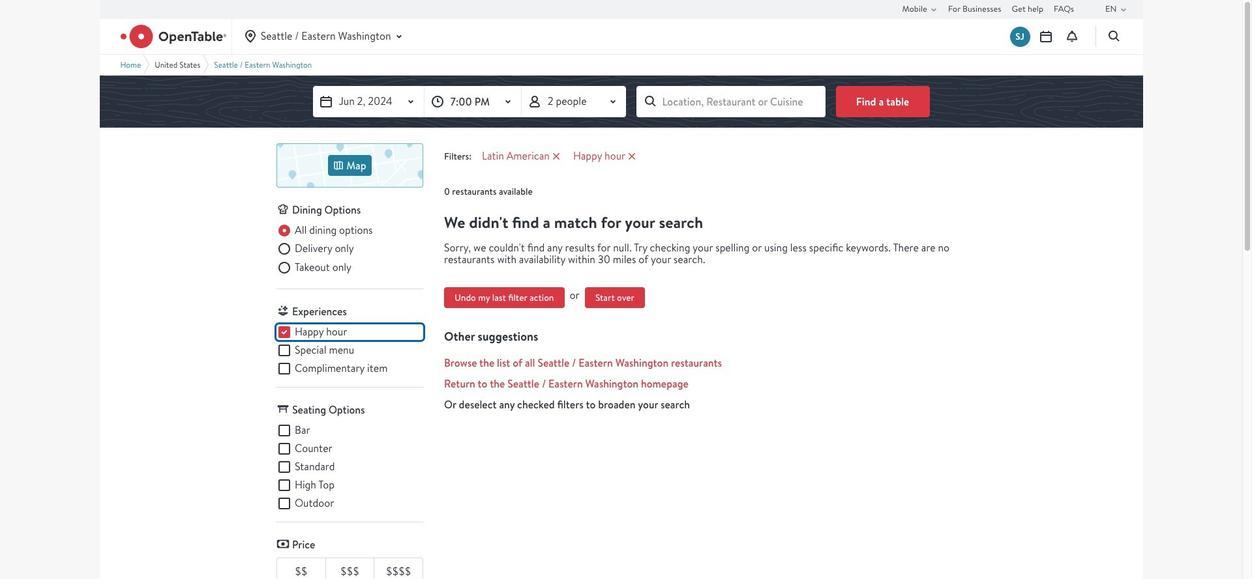 Task type: locate. For each thing, give the bounding box(es) containing it.
2 vertical spatial group
[[277, 423, 423, 512]]

None radio
[[277, 223, 373, 239], [277, 260, 352, 276], [277, 223, 373, 239], [277, 260, 352, 276]]

group
[[277, 223, 423, 279], [277, 325, 423, 377], [277, 423, 423, 512]]

None radio
[[277, 242, 354, 257]]

None field
[[636, 86, 825, 117]]

Please input a Location, Restaurant or Cuisine field
[[636, 86, 825, 117]]

1 vertical spatial group
[[277, 325, 423, 377]]

2 group from the top
[[277, 325, 423, 377]]

1 group from the top
[[277, 223, 423, 279]]

3 group from the top
[[277, 423, 423, 512]]

0 vertical spatial group
[[277, 223, 423, 279]]



Task type: describe. For each thing, give the bounding box(es) containing it.
opentable logo image
[[120, 25, 226, 48]]



Task type: vqa. For each thing, say whether or not it's contained in the screenshot.
the bottommost group
yes



